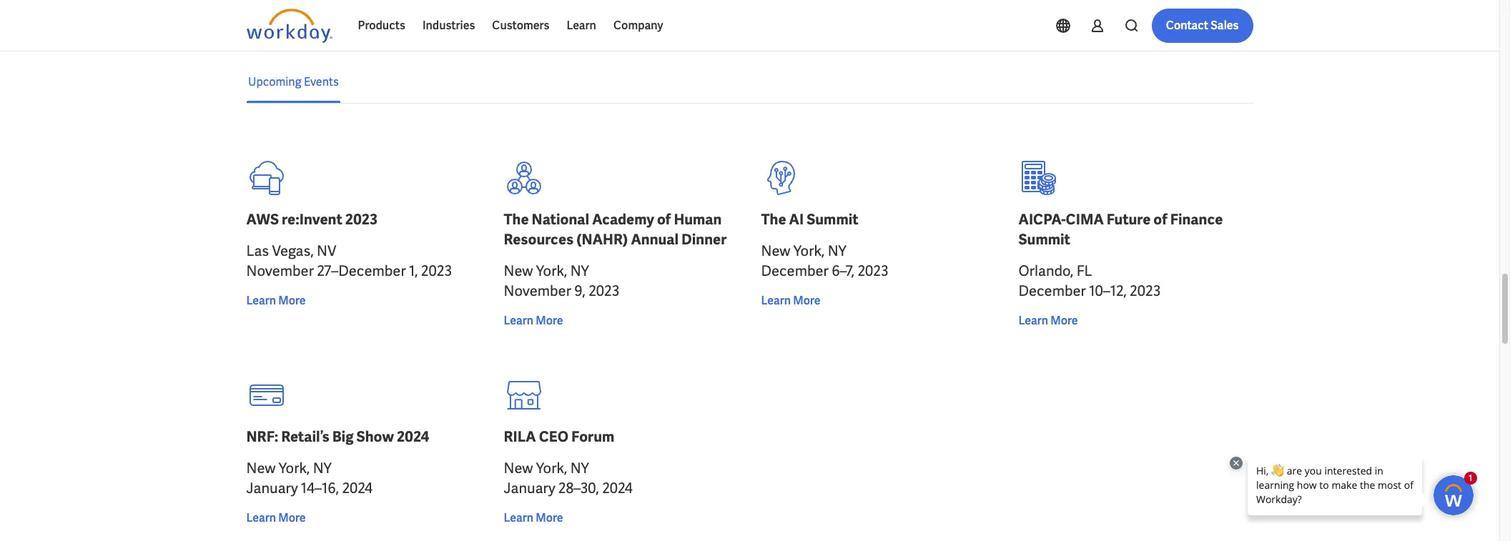 Task type: describe. For each thing, give the bounding box(es) containing it.
person
[[284, 22, 320, 37]]

november for york,
[[504, 282, 571, 301]]

in-
[[271, 22, 284, 37]]

learn more for november 27–december 1, 2023
[[246, 293, 306, 308]]

customers button
[[484, 9, 558, 43]]

november for vegas,
[[246, 262, 314, 281]]

2 and from the left
[[522, 22, 541, 37]]

december inside "orlando, fl december 10–12, 2023"
[[1019, 282, 1086, 301]]

1 horizontal spatial 2024
[[397, 428, 429, 446]]

learn more for january 14–16, 2024
[[246, 511, 306, 526]]

more for 14–16,
[[278, 511, 306, 526]]

aws
[[246, 210, 279, 229]]

you
[[451, 22, 470, 37]]

6–7,
[[832, 262, 855, 281]]

learn more link for new york, ny january 28–30, 2024
[[504, 510, 563, 527]]

january for new york, ny january 14–16, 2024
[[246, 479, 298, 498]]

the ai summit
[[761, 210, 859, 229]]

nrf:
[[246, 428, 278, 446]]

go to the homepage image
[[246, 9, 332, 43]]

10–12,
[[1089, 282, 1127, 301]]

sales
[[1211, 18, 1239, 33]]

9,
[[574, 282, 586, 301]]

learn more for november 9, 2023
[[504, 313, 563, 328]]

learn more for december 10–12, 2023
[[1019, 313, 1078, 328]]

2024 for nrf: retail's big show 2024
[[342, 479, 373, 498]]

summit inside aicpa-cima future of finance summit
[[1019, 230, 1070, 249]]

connect
[[544, 22, 586, 37]]

contact sales link
[[1152, 9, 1253, 43]]

where
[[416, 22, 448, 37]]

more for 9,
[[536, 313, 563, 328]]

las
[[246, 242, 269, 260]]

learn for nrf: retail's big show 2024
[[246, 511, 276, 526]]

december inside new york, ny december 6–7, 2023
[[761, 262, 829, 281]]

learn for aicpa-cima future of finance summit
[[1019, 313, 1048, 328]]

0 horizontal spatial summit
[[807, 210, 859, 229]]

learn more link for las vegas, nv november 27–december 1, 2023
[[246, 293, 306, 310]]

events
[[303, 74, 339, 89]]

orlando, fl december 10–12, 2023
[[1019, 262, 1161, 301]]

new for new york, ny december 6–7, 2023
[[761, 242, 791, 260]]

digital
[[345, 22, 377, 37]]

industries button
[[414, 9, 484, 43]]

forum
[[571, 428, 614, 446]]

learn more link for new york, ny january 14–16, 2024
[[246, 510, 306, 527]]

find
[[246, 22, 269, 37]]

retail's
[[281, 428, 329, 446]]

national
[[532, 210, 589, 229]]

nrf: retail's big show 2024
[[246, 428, 429, 446]]

academy
[[592, 210, 654, 229]]

contact
[[1166, 18, 1209, 33]]

of for finance
[[1154, 210, 1168, 229]]

learn inside dropdown button
[[567, 18, 596, 33]]

learn more link for new york, ny december 6–7, 2023
[[761, 293, 821, 310]]

ny for 9,
[[570, 262, 589, 281]]

ny for 6–7,
[[828, 242, 847, 260]]

show
[[357, 428, 394, 446]]

dinner
[[682, 230, 727, 249]]

ceo
[[539, 428, 569, 446]]

rila ceo forum
[[504, 428, 614, 446]]

learn button
[[558, 9, 605, 43]]

new for new york, ny january 14–16, 2024
[[246, 459, 276, 478]]

york, for 14–16,
[[279, 459, 310, 478]]

learn for rila ceo forum
[[504, 511, 534, 526]]

2023 inside las vegas, nv november 27–december 1, 2023
[[421, 262, 452, 281]]

cima
[[1066, 210, 1104, 229]]

aws re:invent 2023
[[246, 210, 378, 229]]

company button
[[605, 9, 672, 43]]

ai
[[789, 210, 804, 229]]

learn for aws re:invent 2023
[[246, 293, 276, 308]]

finance
[[1170, 210, 1223, 229]]

customers
[[492, 18, 549, 33]]

learn for the ai summit
[[761, 293, 791, 308]]



Task type: locate. For each thing, give the bounding box(es) containing it.
1 horizontal spatial summit
[[1019, 230, 1070, 249]]

new for new york, ny november 9, 2023
[[504, 262, 533, 281]]

november
[[246, 262, 314, 281], [504, 282, 571, 301]]

with
[[589, 22, 611, 37]]

upcoming events
[[248, 74, 339, 89]]

2023 inside "orlando, fl december 10–12, 2023"
[[1130, 282, 1161, 301]]

of up annual
[[657, 210, 671, 229]]

0 horizontal spatial january
[[246, 479, 298, 498]]

and
[[323, 22, 342, 37], [522, 22, 541, 37]]

2023 right 6–7,
[[858, 262, 889, 281]]

york, for 9,
[[536, 262, 567, 281]]

january for new york, ny january 28–30, 2024
[[504, 479, 555, 498]]

january left 28–30,
[[504, 479, 555, 498]]

learn down new york, ny december 6–7, 2023
[[761, 293, 791, 308]]

the inside the national academy of human resources (nahr) annual dinner
[[504, 210, 529, 229]]

ny up 14–16,
[[313, 459, 332, 478]]

the
[[504, 210, 529, 229], [761, 210, 786, 229]]

1 horizontal spatial and
[[522, 22, 541, 37]]

more
[[278, 293, 306, 308], [793, 293, 821, 308], [536, 313, 563, 328], [1051, 313, 1078, 328], [278, 511, 306, 526], [536, 511, 563, 526]]

vegas,
[[272, 242, 314, 260]]

2 of from the left
[[1154, 210, 1168, 229]]

1 horizontal spatial january
[[504, 479, 555, 498]]

1 horizontal spatial november
[[504, 282, 571, 301]]

can
[[472, 22, 491, 37]]

rila
[[504, 428, 536, 446]]

new york, ny december 6–7, 2023
[[761, 242, 889, 281]]

more for 28–30,
[[536, 511, 563, 526]]

summit
[[807, 210, 859, 229], [1019, 230, 1070, 249]]

learn more down vegas,
[[246, 293, 306, 308]]

(nahr)
[[576, 230, 628, 249]]

york, inside new york, ny january 28–30, 2024
[[536, 459, 567, 478]]

new down nrf:
[[246, 459, 276, 478]]

january left 14–16,
[[246, 479, 298, 498]]

york, down the ai summit
[[794, 242, 825, 260]]

learn more link down new york, ny january 14–16, 2024
[[246, 510, 306, 527]]

more for 2023
[[1051, 313, 1078, 328]]

14–16,
[[301, 479, 339, 498]]

0 vertical spatial december
[[761, 262, 829, 281]]

the for the ai summit
[[761, 210, 786, 229]]

ny
[[828, 242, 847, 260], [570, 262, 589, 281], [313, 459, 332, 478], [570, 459, 589, 478]]

0 vertical spatial november
[[246, 262, 314, 281]]

2024
[[397, 428, 429, 446], [342, 479, 373, 498], [602, 479, 633, 498]]

us.
[[614, 22, 629, 37]]

of inside aicpa-cima future of finance summit
[[1154, 210, 1168, 229]]

november left 9,
[[504, 282, 571, 301]]

more down new york, ny november 9, 2023
[[536, 313, 563, 328]]

more for 6–7,
[[793, 293, 821, 308]]

more for 27–december
[[278, 293, 306, 308]]

learn more down new york, ny january 14–16, 2024
[[246, 511, 306, 526]]

2023 right 9,
[[589, 282, 620, 301]]

learn down new york, ny january 14–16, 2024
[[246, 511, 276, 526]]

0 horizontal spatial the
[[504, 210, 529, 229]]

summit down the aicpa-
[[1019, 230, 1070, 249]]

2023 right 1,
[[421, 262, 452, 281]]

learn for the national academy of human resources (nahr) annual dinner
[[504, 313, 534, 328]]

more down 14–16,
[[278, 511, 306, 526]]

learn more link for orlando, fl december 10–12, 2023
[[1019, 313, 1078, 330]]

2024 right 14–16,
[[342, 479, 373, 498]]

december left 6–7,
[[761, 262, 829, 281]]

27–december
[[317, 262, 406, 281]]

2024 inside new york, ny january 28–30, 2024
[[602, 479, 633, 498]]

contact sales
[[1166, 18, 1239, 33]]

1 vertical spatial summit
[[1019, 230, 1070, 249]]

learn down new york, ny november 9, 2023
[[504, 313, 534, 328]]

new down rila
[[504, 459, 533, 478]]

learn more link down vegas,
[[246, 293, 306, 310]]

learn more link down new york, ny november 9, 2023
[[504, 313, 563, 330]]

learn more down new york, ny december 6–7, 2023
[[761, 293, 821, 308]]

products button
[[349, 9, 414, 43]]

ny for 28–30,
[[570, 459, 589, 478]]

0 horizontal spatial december
[[761, 262, 829, 281]]

york, for 28–30,
[[536, 459, 567, 478]]

learn more link down new york, ny december 6–7, 2023
[[761, 293, 821, 310]]

more down 28–30,
[[536, 511, 563, 526]]

1 horizontal spatial the
[[761, 210, 786, 229]]

of inside the national academy of human resources (nahr) annual dinner
[[657, 210, 671, 229]]

learn down new york, ny january 28–30, 2024
[[504, 511, 534, 526]]

new down ai
[[761, 242, 791, 260]]

january inside new york, ny january 14–16, 2024
[[246, 479, 298, 498]]

industries
[[423, 18, 475, 33]]

company
[[614, 18, 663, 33]]

learn down las
[[246, 293, 276, 308]]

big
[[332, 428, 354, 446]]

2024 right show
[[397, 428, 429, 446]]

1 horizontal spatial december
[[1019, 282, 1086, 301]]

learn more down new york, ny november 9, 2023
[[504, 313, 563, 328]]

more down new york, ny december 6–7, 2023
[[793, 293, 821, 308]]

0 horizontal spatial november
[[246, 262, 314, 281]]

learn more for january 28–30, 2024
[[504, 511, 563, 526]]

the up resources
[[504, 210, 529, 229]]

1 of from the left
[[657, 210, 671, 229]]

learn more
[[246, 293, 306, 308], [761, 293, 821, 308], [504, 313, 563, 328], [1019, 313, 1078, 328], [246, 511, 306, 526], [504, 511, 563, 526]]

new york, ny january 14–16, 2024
[[246, 459, 373, 498]]

aicpa-
[[1019, 210, 1066, 229]]

0 vertical spatial summit
[[807, 210, 859, 229]]

1 horizontal spatial of
[[1154, 210, 1168, 229]]

learn more link down new york, ny january 28–30, 2024
[[504, 510, 563, 527]]

2 the from the left
[[761, 210, 786, 229]]

december
[[761, 262, 829, 281], [1019, 282, 1086, 301]]

the for the national academy of human resources (nahr) annual dinner
[[504, 210, 529, 229]]

2023 inside new york, ny december 6–7, 2023
[[858, 262, 889, 281]]

and left digital
[[323, 22, 342, 37]]

new york, ny november 9, 2023
[[504, 262, 620, 301]]

1 vertical spatial december
[[1019, 282, 1086, 301]]

ny for 14–16,
[[313, 459, 332, 478]]

of right future
[[1154, 210, 1168, 229]]

learn
[[493, 22, 519, 37]]

2023 right "10–12,"
[[1130, 282, 1161, 301]]

fl
[[1077, 262, 1092, 281]]

annual
[[631, 230, 679, 249]]

more down vegas,
[[278, 293, 306, 308]]

1,
[[409, 262, 418, 281]]

new inside new york, ny december 6–7, 2023
[[761, 242, 791, 260]]

new inside new york, ny january 28–30, 2024
[[504, 459, 533, 478]]

re:invent
[[282, 210, 342, 229]]

ny inside new york, ny december 6–7, 2023
[[828, 242, 847, 260]]

ny up 28–30,
[[570, 459, 589, 478]]

upcoming
[[248, 74, 301, 89]]

learn more link
[[246, 293, 306, 310], [761, 293, 821, 310], [504, 313, 563, 330], [1019, 313, 1078, 330], [246, 510, 306, 527], [504, 510, 563, 527]]

the national academy of human resources (nahr) annual dinner
[[504, 210, 727, 249]]

january inside new york, ny january 28–30, 2024
[[504, 479, 555, 498]]

york, up 14–16,
[[279, 459, 310, 478]]

0 horizontal spatial and
[[323, 22, 342, 37]]

november inside new york, ny november 9, 2023
[[504, 282, 571, 301]]

york, inside new york, ny january 14–16, 2024
[[279, 459, 310, 478]]

december down orlando,
[[1019, 282, 1086, 301]]

new for new york, ny january 28–30, 2024
[[504, 459, 533, 478]]

2024 for rila ceo forum
[[602, 479, 633, 498]]

york, inside new york, ny november 9, 2023
[[536, 262, 567, 281]]

resources
[[504, 230, 574, 249]]

november down vegas,
[[246, 262, 314, 281]]

summit right ai
[[807, 210, 859, 229]]

november inside las vegas, nv november 27–december 1, 2023
[[246, 262, 314, 281]]

ny inside new york, ny january 28–30, 2024
[[570, 459, 589, 478]]

january
[[246, 479, 298, 498], [504, 479, 555, 498]]

and right learn
[[522, 22, 541, 37]]

the left ai
[[761, 210, 786, 229]]

york, down resources
[[536, 262, 567, 281]]

york,
[[794, 242, 825, 260], [536, 262, 567, 281], [279, 459, 310, 478], [536, 459, 567, 478]]

2 horizontal spatial 2024
[[602, 479, 633, 498]]

1 and from the left
[[323, 22, 342, 37]]

learn down orlando,
[[1019, 313, 1048, 328]]

events
[[379, 22, 414, 37]]

learn more for december 6–7, 2023
[[761, 293, 821, 308]]

2023
[[345, 210, 378, 229], [421, 262, 452, 281], [858, 262, 889, 281], [589, 282, 620, 301], [1130, 282, 1161, 301]]

nv
[[317, 242, 336, 260]]

28–30,
[[558, 479, 599, 498]]

new inside new york, ny november 9, 2023
[[504, 262, 533, 281]]

of for human
[[657, 210, 671, 229]]

2024 inside new york, ny january 14–16, 2024
[[342, 479, 373, 498]]

york, for 6–7,
[[794, 242, 825, 260]]

1 january from the left
[[246, 479, 298, 498]]

orlando,
[[1019, 262, 1074, 281]]

find in-person and digital events where you can learn and connect with us.
[[246, 22, 629, 37]]

1 vertical spatial november
[[504, 282, 571, 301]]

learn more down orlando,
[[1019, 313, 1078, 328]]

products
[[358, 18, 405, 33]]

2023 inside new york, ny november 9, 2023
[[589, 282, 620, 301]]

new
[[761, 242, 791, 260], [504, 262, 533, 281], [246, 459, 276, 478], [504, 459, 533, 478]]

human
[[674, 210, 722, 229]]

ny up 6–7,
[[828, 242, 847, 260]]

ny inside new york, ny november 9, 2023
[[570, 262, 589, 281]]

learn
[[567, 18, 596, 33], [246, 293, 276, 308], [761, 293, 791, 308], [504, 313, 534, 328], [1019, 313, 1048, 328], [246, 511, 276, 526], [504, 511, 534, 526]]

aicpa-cima future of finance summit
[[1019, 210, 1223, 249]]

ny inside new york, ny january 14–16, 2024
[[313, 459, 332, 478]]

0 horizontal spatial of
[[657, 210, 671, 229]]

york, down the ceo
[[536, 459, 567, 478]]

las vegas, nv november 27–december 1, 2023
[[246, 242, 452, 281]]

more down "orlando, fl december 10–12, 2023"
[[1051, 313, 1078, 328]]

2 january from the left
[[504, 479, 555, 498]]

york, inside new york, ny december 6–7, 2023
[[794, 242, 825, 260]]

of
[[657, 210, 671, 229], [1154, 210, 1168, 229]]

0 horizontal spatial 2024
[[342, 479, 373, 498]]

learn more link down orlando,
[[1019, 313, 1078, 330]]

new inside new york, ny january 14–16, 2024
[[246, 459, 276, 478]]

new york, ny january 28–30, 2024
[[504, 459, 633, 498]]

ny up 9,
[[570, 262, 589, 281]]

1 the from the left
[[504, 210, 529, 229]]

2023 up las vegas, nv november 27–december 1, 2023
[[345, 210, 378, 229]]

learn more down new york, ny january 28–30, 2024
[[504, 511, 563, 526]]

future
[[1107, 210, 1151, 229]]

new down resources
[[504, 262, 533, 281]]

learn left us.
[[567, 18, 596, 33]]

2024 right 28–30,
[[602, 479, 633, 498]]

learn more link for new york, ny november 9, 2023
[[504, 313, 563, 330]]



Task type: vqa. For each thing, say whether or not it's contained in the screenshot.


